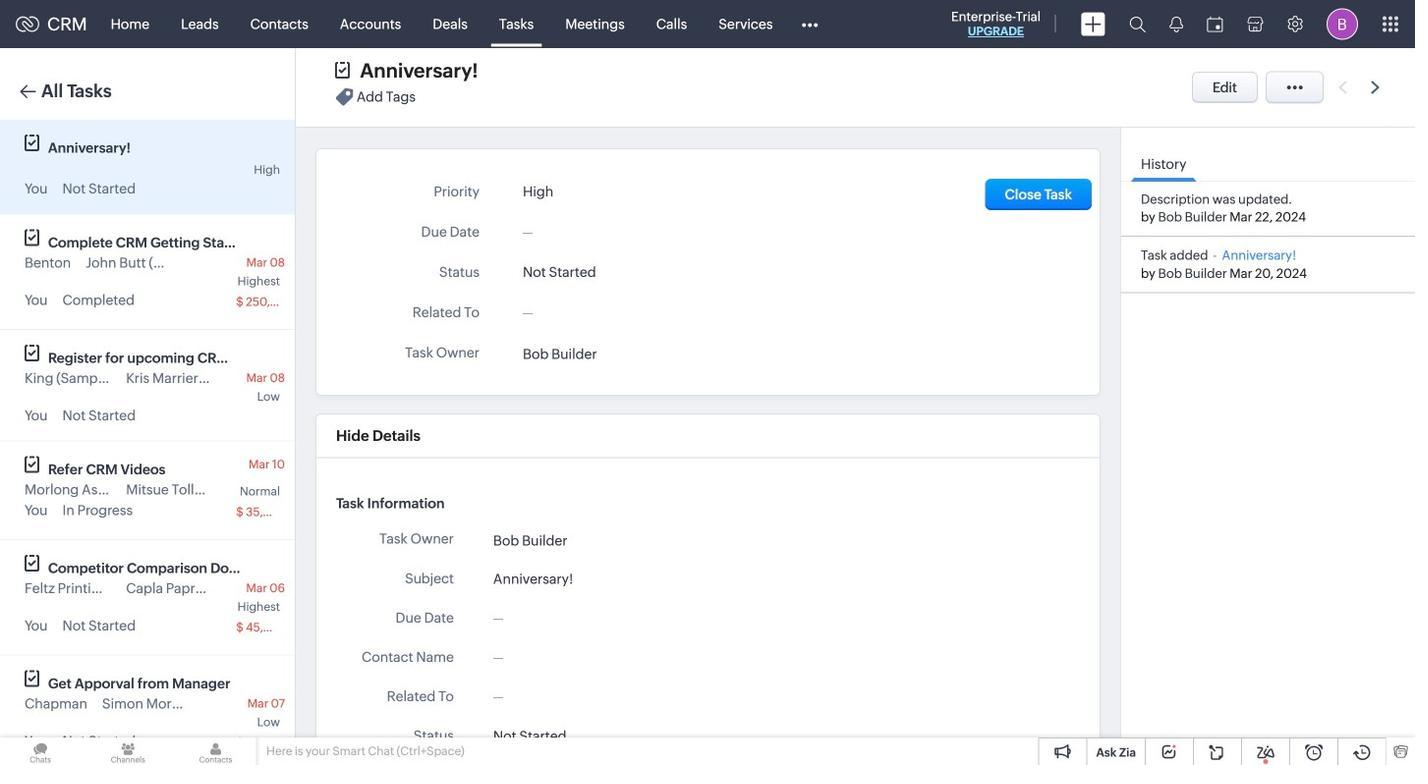 Task type: locate. For each thing, give the bounding box(es) containing it.
channels image
[[88, 738, 168, 766]]

profile image
[[1327, 8, 1359, 40]]

contacts image
[[175, 738, 256, 766]]

profile element
[[1315, 0, 1370, 48]]

calendar image
[[1207, 16, 1224, 32]]

logo image
[[16, 16, 39, 32]]

next record image
[[1371, 81, 1384, 94]]

Other Modules field
[[789, 8, 831, 40]]

signals element
[[1158, 0, 1195, 48]]

previous record image
[[1339, 81, 1348, 94]]

signals image
[[1170, 16, 1184, 32]]



Task type: describe. For each thing, give the bounding box(es) containing it.
chats image
[[0, 738, 81, 766]]

search element
[[1118, 0, 1158, 48]]

create menu image
[[1081, 12, 1106, 36]]

search image
[[1130, 16, 1146, 32]]

create menu element
[[1070, 0, 1118, 48]]



Task type: vqa. For each thing, say whether or not it's contained in the screenshot.
'Tasks' to the middle
no



